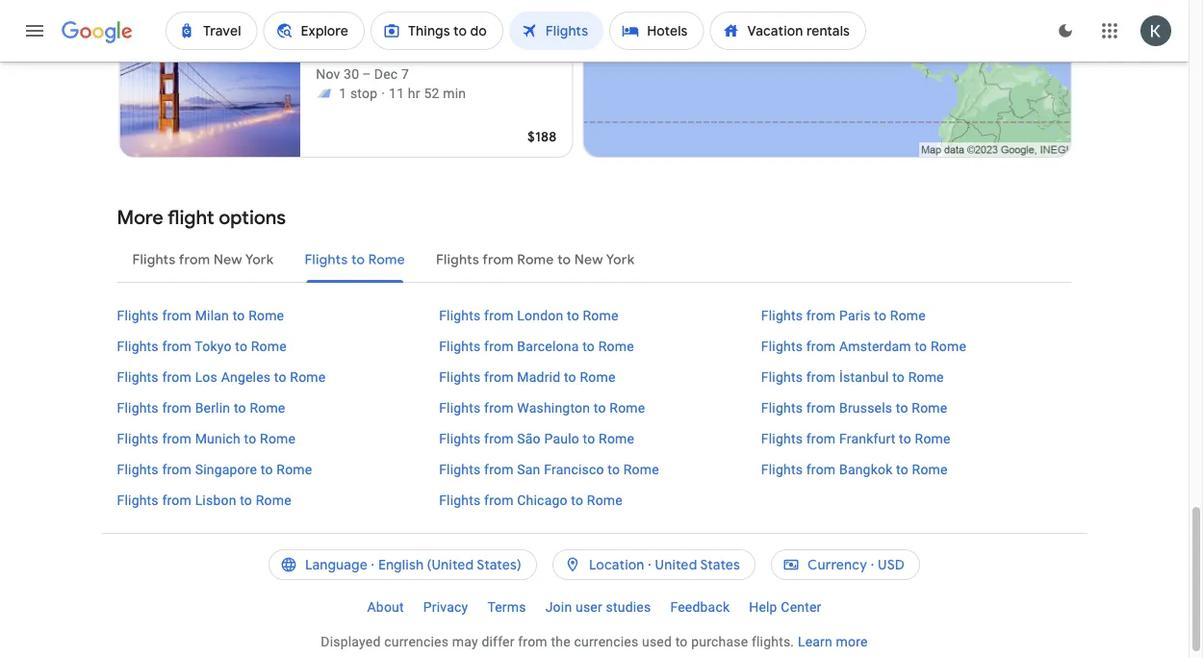 Task type: describe. For each thing, give the bounding box(es) containing it.
(united
[[427, 556, 474, 574]]

join user studies link
[[536, 592, 661, 623]]

flights for flights from london to rome
[[439, 308, 481, 323]]

flights from berlin to rome link
[[117, 399, 428, 418]]

feedback
[[670, 599, 730, 615]]

user
[[576, 599, 603, 615]]

from for berlin
[[162, 400, 192, 416]]

to for flights from washington to rome
[[594, 400, 606, 416]]

flights for flights from madrid to rome
[[439, 369, 481, 385]]

san francisco nov 30 – dec 7
[[316, 45, 416, 82]]

frontier and spirit image
[[316, 86, 331, 101]]

from for i̇stanbul
[[807, 369, 836, 385]]

to for flights from lisbon to rome
[[240, 492, 252, 508]]

rome down flights from tokyo to rome link
[[290, 369, 326, 385]]

rome for flights from munich to rome
[[260, 431, 296, 447]]

rome down flights from washington to rome link
[[599, 431, 635, 447]]

from for paris
[[807, 308, 836, 323]]

flights for flights from berlin to rome
[[117, 400, 159, 416]]

flights from london to rome
[[439, 308, 619, 323]]

rome for flights from berlin to rome
[[250, 400, 285, 416]]

from for lisbon
[[162, 492, 192, 508]]

rome for flights from singapore to rome
[[277, 462, 312, 478]]

more
[[117, 205, 163, 230]]

to for flights from frankfurt to rome
[[899, 431, 912, 447]]

flights from barcelona to rome link
[[439, 337, 750, 356]]

center
[[781, 599, 822, 615]]

amsterdam
[[840, 338, 912, 354]]

displayed
[[321, 634, 381, 650]]

from for são
[[484, 431, 514, 447]]

flights for flights from lisbon to rome
[[117, 492, 159, 508]]

flights from san francisco to rome
[[439, 462, 659, 478]]

flights from brussels to rome link
[[761, 399, 1072, 418]]

from for brussels
[[807, 400, 836, 416]]

from for london
[[484, 308, 514, 323]]

to for flights from singapore to rome
[[261, 462, 273, 478]]

min
[[443, 85, 466, 101]]

to inside "link"
[[608, 462, 620, 478]]

flights for flights from tokyo to rome
[[117, 338, 159, 354]]

bangkok
[[840, 462, 893, 478]]

flights from i̇stanbul to rome
[[761, 369, 944, 385]]

flights from são paulo to rome link
[[439, 429, 750, 449]]

rome for flights from madrid to rome
[[580, 369, 616, 385]]

from for milan
[[162, 308, 192, 323]]

flights from madrid to rome
[[439, 369, 616, 385]]

berlin
[[195, 400, 230, 416]]

to for flights from madrid to rome
[[564, 369, 576, 385]]

london
[[517, 308, 564, 323]]

flights from los angeles to rome link
[[117, 368, 428, 387]]

to for flights from milan to rome
[[233, 308, 245, 323]]

more flight options
[[117, 205, 286, 230]]

angeles
[[221, 369, 271, 385]]

$188
[[528, 128, 557, 145]]

lisbon
[[195, 492, 236, 508]]

flights from tokyo to rome link
[[117, 337, 428, 356]]

from for singapore
[[162, 462, 192, 478]]

help center link
[[740, 592, 831, 623]]

nov
[[316, 66, 340, 82]]

flights from milan to rome
[[117, 308, 284, 323]]

i̇stanbul
[[840, 369, 889, 385]]

from for amsterdam
[[807, 338, 836, 354]]

los
[[195, 369, 218, 385]]

flights from paris to rome
[[761, 308, 926, 323]]

tokyo
[[195, 338, 232, 354]]

learn more link
[[798, 634, 868, 650]]

flights from chicago to rome
[[439, 492, 623, 508]]

purchase
[[691, 634, 748, 650]]

flights from amsterdam to rome
[[761, 338, 967, 354]]

to for flights from paris to rome
[[875, 308, 887, 323]]

terms link
[[478, 592, 536, 623]]

from for barcelona
[[484, 338, 514, 354]]

united states
[[655, 556, 740, 574]]

flights from barcelona to rome
[[439, 338, 634, 354]]

flights for flights from washington to rome
[[439, 400, 481, 416]]

rome inside "link"
[[624, 462, 659, 478]]

used
[[642, 634, 672, 650]]

rome for flights from i̇stanbul to rome
[[909, 369, 944, 385]]

11
[[389, 85, 405, 101]]

options
[[219, 205, 286, 230]]

flights from munich to rome link
[[117, 429, 428, 449]]

flights.
[[752, 634, 795, 650]]

flights for flights from munich to rome
[[117, 431, 159, 447]]

from for san
[[484, 462, 514, 478]]

flights for flights from bangkok to rome
[[761, 462, 803, 478]]

flights from milan to rome link
[[117, 306, 428, 325]]

from left the 'the'
[[518, 634, 548, 650]]

rome for flights from paris to rome
[[890, 308, 926, 323]]

milan
[[195, 308, 229, 323]]

help center
[[749, 599, 822, 615]]

rome for flights from barcelona to rome
[[599, 338, 634, 354]]

may
[[452, 634, 478, 650]]

174 US dollars text field
[[528, 0, 557, 9]]

displayed currencies may differ from the currencies used to purchase flights. learn more
[[321, 634, 868, 650]]

paulo
[[544, 431, 580, 447]]

francisco inside "link"
[[544, 462, 604, 478]]

madrid
[[517, 369, 561, 385]]

usd
[[878, 556, 905, 574]]

flights from los angeles to rome
[[117, 369, 326, 385]]

flights from washington to rome
[[439, 400, 645, 416]]

to for flights from london to rome
[[567, 308, 579, 323]]

rome for flights from milan to rome
[[249, 308, 284, 323]]

flights from singapore to rome
[[117, 462, 312, 478]]

states)
[[477, 556, 522, 574]]

rome for flights from brussels to rome
[[912, 400, 948, 416]]

são
[[517, 431, 541, 447]]

flights from munich to rome
[[117, 431, 296, 447]]

flights for flights from frankfurt to rome
[[761, 431, 803, 447]]

to for flights from bangkok to rome
[[896, 462, 909, 478]]

studies
[[606, 599, 651, 615]]



Task type: vqa. For each thing, say whether or not it's contained in the screenshot.
flights from bangkok to rome link
yes



Task type: locate. For each thing, give the bounding box(es) containing it.
flights for flights from são paulo to rome
[[439, 431, 481, 447]]

join
[[546, 599, 572, 615]]

flights for flights from los angeles to rome
[[117, 369, 159, 385]]

rome down the flights from frankfurt to rome link on the right of the page
[[912, 462, 948, 478]]

francisco inside san francisco nov 30 – dec 7
[[346, 45, 416, 65]]

flights inside flights from berlin to rome link
[[117, 400, 159, 416]]

rome down flights from berlin to rome link
[[260, 431, 296, 447]]

to right chicago
[[571, 492, 584, 508]]

flights from são paulo to rome
[[439, 431, 635, 447]]

to right madrid
[[564, 369, 576, 385]]

the
[[551, 634, 571, 650]]

flights inside "flights from london to rome" link
[[439, 308, 481, 323]]

rome down flights from brussels to rome 'link'
[[915, 431, 951, 447]]

from
[[162, 308, 192, 323], [484, 308, 514, 323], [807, 308, 836, 323], [162, 338, 192, 354], [484, 338, 514, 354], [807, 338, 836, 354], [162, 369, 192, 385], [484, 369, 514, 385], [807, 369, 836, 385], [162, 400, 192, 416], [484, 400, 514, 416], [807, 400, 836, 416], [162, 431, 192, 447], [484, 431, 514, 447], [807, 431, 836, 447], [162, 462, 192, 478], [484, 462, 514, 478], [807, 462, 836, 478], [162, 492, 192, 508], [484, 492, 514, 508], [518, 634, 548, 650]]

to right london
[[567, 308, 579, 323]]

hr
[[408, 85, 420, 101]]

rome for flights from washington to rome
[[610, 400, 645, 416]]

rome down flights from são paulo to rome link
[[624, 462, 659, 478]]

0 horizontal spatial currencies
[[384, 634, 449, 650]]

rome down the flights from munich to rome link
[[277, 462, 312, 478]]

from left the paris
[[807, 308, 836, 323]]

to for flights from amsterdam to rome
[[915, 338, 927, 354]]

to right berlin
[[234, 400, 246, 416]]

flights inside flights from bangkok to rome link
[[761, 462, 803, 478]]

flights left london
[[439, 308, 481, 323]]

to right munich
[[244, 431, 257, 447]]

flights inside flights from washington to rome link
[[439, 400, 481, 416]]

flights down flights from madrid to rome
[[439, 400, 481, 416]]

from down flights from brussels to rome
[[807, 431, 836, 447]]

rome down flights from san francisco to rome "link"
[[587, 492, 623, 508]]

flights inside flights from barcelona to rome link
[[439, 338, 481, 354]]

from left i̇stanbul
[[807, 369, 836, 385]]

flights left los
[[117, 369, 159, 385]]

flights inside flights from tokyo to rome link
[[117, 338, 159, 354]]

from for bangkok
[[807, 462, 836, 478]]

to
[[233, 308, 245, 323], [567, 308, 579, 323], [875, 308, 887, 323], [235, 338, 248, 354], [583, 338, 595, 354], [915, 338, 927, 354], [274, 369, 287, 385], [564, 369, 576, 385], [893, 369, 905, 385], [234, 400, 246, 416], [594, 400, 606, 416], [896, 400, 909, 416], [244, 431, 257, 447], [583, 431, 595, 447], [899, 431, 912, 447], [261, 462, 273, 478], [608, 462, 620, 478], [896, 462, 909, 478], [240, 492, 252, 508], [571, 492, 584, 508], [676, 634, 688, 650]]

to right used
[[676, 634, 688, 650]]

rome for flights from amsterdam to rome
[[931, 338, 967, 354]]

to down the flights from munich to rome link
[[261, 462, 273, 478]]

english (united states)
[[378, 556, 522, 574]]

privacy link
[[414, 592, 478, 623]]

flights for flights from barcelona to rome
[[439, 338, 481, 354]]

rome for flights from tokyo to rome
[[251, 338, 287, 354]]

flights inside the flights from paris to rome link
[[761, 308, 803, 323]]

flights left "são"
[[439, 431, 481, 447]]

from inside "link"
[[484, 462, 514, 478]]

flights down flights from paris to rome
[[761, 338, 803, 354]]

change appearance image
[[1043, 8, 1089, 54]]

stop
[[350, 85, 378, 101]]

paris
[[840, 308, 871, 323]]

1 vertical spatial san
[[517, 462, 541, 478]]

flights inside flights from milan to rome link
[[117, 308, 159, 323]]

from up flights from chicago to rome
[[484, 462, 514, 478]]

flights
[[117, 308, 159, 323], [439, 308, 481, 323], [761, 308, 803, 323], [117, 338, 159, 354], [439, 338, 481, 354], [761, 338, 803, 354], [117, 369, 159, 385], [439, 369, 481, 385], [761, 369, 803, 385], [117, 400, 159, 416], [439, 400, 481, 416], [761, 400, 803, 416], [117, 431, 159, 447], [439, 431, 481, 447], [761, 431, 803, 447], [117, 462, 159, 478], [439, 462, 481, 478], [761, 462, 803, 478], [117, 492, 159, 508], [439, 492, 481, 508]]

to for flights from munich to rome
[[244, 431, 257, 447]]

flights inside flights from são paulo to rome link
[[439, 431, 481, 447]]

flights up flights from brussels to rome
[[761, 369, 803, 385]]

to for flights from tokyo to rome
[[235, 338, 248, 354]]

flights from madrid to rome link
[[439, 368, 750, 387]]

188 US dollars text field
[[528, 128, 557, 145]]

currencies down join user studies link on the bottom of the page
[[574, 634, 639, 650]]

rome for flights from bangkok to rome
[[912, 462, 948, 478]]

rome down flights from singapore to rome link
[[256, 492, 292, 508]]

flights inside flights from singapore to rome link
[[117, 462, 159, 478]]

main menu image
[[23, 19, 46, 42]]

from down flights from berlin to rome
[[162, 431, 192, 447]]

0 horizontal spatial francisco
[[346, 45, 416, 65]]

to down the flights from paris to rome link
[[915, 338, 927, 354]]

to down "flights from london to rome" link
[[583, 338, 595, 354]]

rome down flights from madrid to rome link on the bottom of the page
[[610, 400, 645, 416]]

rome down flights from i̇stanbul to rome link
[[912, 400, 948, 416]]

from down flights from paris to rome
[[807, 338, 836, 354]]

to inside 'link'
[[896, 400, 909, 416]]

united
[[655, 556, 697, 574]]

flights left berlin
[[117, 400, 159, 416]]

rome down flights from barcelona to rome link
[[580, 369, 616, 385]]

flights from singapore to rome link
[[117, 460, 428, 479]]

flights from lisbon to rome link
[[117, 491, 428, 510]]

rome down flights from amsterdam to rome link at the right
[[909, 369, 944, 385]]

rome down the flights from paris to rome link
[[931, 338, 967, 354]]

rome for flights from lisbon to rome
[[256, 492, 292, 508]]

to down the flights from frankfurt to rome link on the right of the page
[[896, 462, 909, 478]]

from up flights from madrid to rome
[[484, 338, 514, 354]]

from for washington
[[484, 400, 514, 416]]

from inside 'link'
[[807, 400, 836, 416]]

from left berlin
[[162, 400, 192, 416]]

1 horizontal spatial francisco
[[544, 462, 604, 478]]

flights down flights from brussels to rome
[[761, 431, 803, 447]]

flights from bangkok to rome link
[[761, 460, 1072, 479]]

flights inside flights from amsterdam to rome link
[[761, 338, 803, 354]]

flights from london to rome link
[[439, 306, 750, 325]]

san up nov
[[316, 45, 342, 65]]

francisco
[[346, 45, 416, 65], [544, 462, 604, 478]]

flights for flights from chicago to rome
[[439, 492, 481, 508]]

flights inside the flights from munich to rome link
[[117, 431, 159, 447]]

flights from washington to rome link
[[439, 399, 750, 418]]

frankfurt
[[840, 431, 896, 447]]

to right tokyo
[[235, 338, 248, 354]]

from for los
[[162, 369, 192, 385]]

flights up flights from chicago to rome
[[439, 462, 481, 478]]

flights left madrid
[[439, 369, 481, 385]]

terms
[[488, 599, 526, 615]]

from left "são"
[[484, 431, 514, 447]]

flights up flights from tokyo to rome
[[117, 308, 159, 323]]

barcelona
[[517, 338, 579, 354]]

english
[[378, 556, 424, 574]]

1
[[339, 85, 347, 101]]

flights from paris to rome link
[[761, 306, 1072, 325]]

 image
[[381, 84, 385, 103]]

from for chicago
[[484, 492, 514, 508]]

to right the lisbon
[[240, 492, 252, 508]]

flights for flights from singapore to rome
[[117, 462, 159, 478]]

to down flights from i̇stanbul to rome link
[[896, 400, 909, 416]]

flights inside flights from i̇stanbul to rome link
[[761, 369, 803, 385]]

to for flights from i̇stanbul to rome
[[893, 369, 905, 385]]

rome inside 'link'
[[912, 400, 948, 416]]

flights from berlin to rome
[[117, 400, 285, 416]]

from for munich
[[162, 431, 192, 447]]

rome down "flights from london to rome" link
[[599, 338, 634, 354]]

rome down "flights from los angeles to rome" link
[[250, 400, 285, 416]]

11 hr 52 min
[[389, 85, 466, 101]]

washington
[[517, 400, 590, 416]]

flights inside flights from brussels to rome 'link'
[[761, 400, 803, 416]]

to right the paris
[[875, 308, 887, 323]]

from down flights from i̇stanbul to rome
[[807, 400, 836, 416]]

flights left the lisbon
[[117, 492, 159, 508]]

flight
[[168, 205, 214, 230]]

rome up flights from barcelona to rome link
[[583, 308, 619, 323]]

flights inside "flights from los angeles to rome" link
[[117, 369, 159, 385]]

from left milan
[[162, 308, 192, 323]]

1 vertical spatial francisco
[[544, 462, 604, 478]]

1 currencies from the left
[[384, 634, 449, 650]]

0 vertical spatial san
[[316, 45, 342, 65]]

help
[[749, 599, 778, 615]]

7
[[401, 66, 409, 82]]

1 stop
[[339, 85, 378, 101]]

to for flights from barcelona to rome
[[583, 338, 595, 354]]

san inside san francisco nov 30 – dec 7
[[316, 45, 342, 65]]

flights from tokyo to rome
[[117, 338, 287, 354]]

location
[[589, 556, 645, 574]]

language
[[305, 556, 368, 574]]

flights from frankfurt to rome
[[761, 431, 951, 447]]

flights for flights from milan to rome
[[117, 308, 159, 323]]

flights from brussels to rome
[[761, 400, 948, 416]]

to right milan
[[233, 308, 245, 323]]

flights for flights from paris to rome
[[761, 308, 803, 323]]

from left bangkok
[[807, 462, 836, 478]]

to right 'paulo'
[[583, 431, 595, 447]]

flights up (united
[[439, 492, 481, 508]]

flights down flights from frankfurt to rome
[[761, 462, 803, 478]]

0 horizontal spatial san
[[316, 45, 342, 65]]

to for flights from chicago to rome
[[571, 492, 584, 508]]

from left madrid
[[484, 369, 514, 385]]

flights from lisbon to rome
[[117, 492, 292, 508]]

to down flights from brussels to rome 'link'
[[899, 431, 912, 447]]

flights inside flights from madrid to rome link
[[439, 369, 481, 385]]

states
[[700, 556, 740, 574]]

san down "são"
[[517, 462, 541, 478]]

chicago
[[517, 492, 568, 508]]

differ
[[482, 634, 515, 650]]

from down flights from madrid to rome
[[484, 400, 514, 416]]

francisco down 'paulo'
[[544, 462, 604, 478]]

flights for flights from amsterdam to rome
[[761, 338, 803, 354]]

rome up flights from amsterdam to rome link at the right
[[890, 308, 926, 323]]

flights from san francisco to rome link
[[439, 460, 750, 479]]

currencies down privacy link
[[384, 634, 449, 650]]

from left the lisbon
[[162, 492, 192, 508]]

30 – dec
[[344, 66, 398, 82]]

from for frankfurt
[[807, 431, 836, 447]]

currency
[[808, 556, 868, 574]]

currencies
[[384, 634, 449, 650], [574, 634, 639, 650]]

to for flights from brussels to rome
[[896, 400, 909, 416]]

learn
[[798, 634, 833, 650]]

privacy
[[423, 599, 468, 615]]

rome for flights from london to rome
[[583, 308, 619, 323]]

to down flights from madrid to rome link on the bottom of the page
[[594, 400, 606, 416]]

to down flights from tokyo to rome link
[[274, 369, 287, 385]]

0 vertical spatial francisco
[[346, 45, 416, 65]]

flights inside flights from chicago to rome link
[[439, 492, 481, 508]]

rome for flights from frankfurt to rome
[[915, 431, 951, 447]]

flights from amsterdam to rome link
[[761, 337, 1072, 356]]

san inside "link"
[[517, 462, 541, 478]]

to right i̇stanbul
[[893, 369, 905, 385]]

from left chicago
[[484, 492, 514, 508]]

flights inside flights from lisbon to rome link
[[117, 492, 159, 508]]

singapore
[[195, 462, 257, 478]]

flights up "flights from lisbon to rome"
[[117, 462, 159, 478]]

feedback link
[[661, 592, 740, 623]]

flights up flights from madrid to rome
[[439, 338, 481, 354]]

flights from frankfurt to rome link
[[761, 429, 1072, 449]]

rome up flights from tokyo to rome link
[[249, 308, 284, 323]]

san
[[316, 45, 342, 65], [517, 462, 541, 478]]

flights down flights from i̇stanbul to rome
[[761, 400, 803, 416]]

1 horizontal spatial san
[[517, 462, 541, 478]]

rome for flights from chicago to rome
[[587, 492, 623, 508]]

flights for flights from san francisco to rome
[[439, 462, 481, 478]]

flights down flights from berlin to rome
[[117, 431, 159, 447]]

rome down flights from milan to rome link
[[251, 338, 287, 354]]

2 currencies from the left
[[574, 634, 639, 650]]

from up "flights from lisbon to rome"
[[162, 462, 192, 478]]

from left tokyo
[[162, 338, 192, 354]]

1 horizontal spatial currencies
[[574, 634, 639, 650]]

flights for flights from i̇stanbul to rome
[[761, 369, 803, 385]]

to down flights from são paulo to rome link
[[608, 462, 620, 478]]

flights down flights from milan to rome
[[117, 338, 159, 354]]

from left london
[[484, 308, 514, 323]]

from for madrid
[[484, 369, 514, 385]]

francisco up 30 – dec
[[346, 45, 416, 65]]

from for tokyo
[[162, 338, 192, 354]]

flights inside flights from san francisco to rome "link"
[[439, 462, 481, 478]]

flights left the paris
[[761, 308, 803, 323]]

brussels
[[840, 400, 893, 416]]

52
[[424, 85, 440, 101]]

from left los
[[162, 369, 192, 385]]

flights inside the flights from frankfurt to rome link
[[761, 431, 803, 447]]

about
[[367, 599, 404, 615]]

flights for flights from brussels to rome
[[761, 400, 803, 416]]

to for flights from berlin to rome
[[234, 400, 246, 416]]

flights from bangkok to rome
[[761, 462, 948, 478]]



